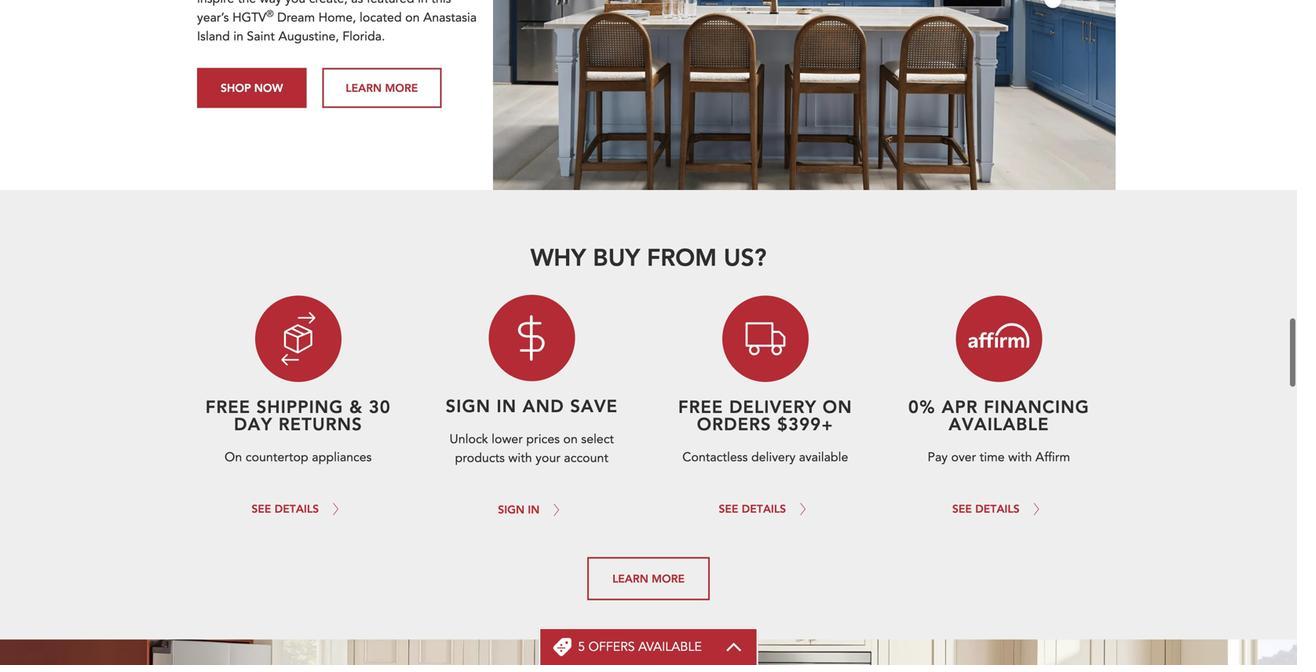 Task type: vqa. For each thing, say whether or not it's contained in the screenshot.
the rightmost with
yes



Task type: describe. For each thing, give the bounding box(es) containing it.
orders
[[697, 412, 772, 435]]

free for free delivery on orders $399+
[[678, 395, 723, 418]]

returns
[[279, 412, 363, 435]]

®
[[266, 7, 274, 20]]

pay
[[928, 449, 948, 466]]

from
[[647, 241, 717, 272]]

sign in and save
[[446, 394, 618, 417]]

&
[[349, 395, 363, 418]]

products
[[455, 450, 505, 467]]

shop now link
[[197, 68, 306, 108]]

more
[[385, 80, 418, 95]]

30
[[369, 395, 391, 418]]

learn more link
[[587, 557, 710, 600]]

apr
[[942, 395, 978, 418]]

learn more
[[346, 80, 418, 95]]

promo tag image
[[553, 638, 572, 656]]

with inside unlock lower prices on select products with your account
[[508, 450, 532, 467]]

delivery for contactless
[[751, 449, 796, 466]]

now
[[254, 80, 283, 95]]

account
[[564, 450, 609, 467]]

on inside the 'free delivery on orders $399+'
[[823, 395, 852, 418]]

why
[[531, 241, 586, 272]]

0% apr financing available
[[908, 395, 1090, 435]]

1 horizontal spatial in
[[497, 394, 517, 417]]

shop
[[221, 80, 251, 95]]

available inside 0% apr financing available
[[949, 412, 1049, 435]]

1 horizontal spatial with
[[1008, 449, 1032, 466]]

more
[[652, 571, 685, 586]]

available for 5 offers available
[[638, 638, 702, 656]]

kitchen with blue cabinets, an island with wood bar stools and a kitchenaid® refrigerator, cooktop and wall oven. image
[[493, 0, 1116, 190]]

on countertop appliances
[[225, 449, 372, 466]]

sign in
[[498, 502, 540, 517]]

free shipping & 30 day returns
[[206, 395, 391, 435]]

unlock
[[450, 431, 488, 448]]

see details for $399+
[[719, 501, 786, 516]]

see details link for $399+
[[719, 489, 812, 529]]

saint
[[247, 28, 275, 45]]

countertop
[[246, 449, 308, 466]]

dream
[[277, 9, 315, 26]]

learn more link
[[322, 68, 442, 108]]

on
[[225, 449, 242, 466]]

and
[[523, 394, 564, 417]]

3 details from the left
[[975, 501, 1020, 516]]

details for day
[[275, 501, 319, 516]]

island
[[197, 28, 230, 45]]

free for free shipping & 30 day returns
[[206, 395, 251, 418]]

affirm
[[1036, 449, 1070, 466]]

day
[[234, 412, 273, 435]]

details for $399+
[[742, 501, 786, 516]]

why buy from us?
[[531, 241, 767, 272]]



Task type: locate. For each thing, give the bounding box(es) containing it.
select
[[581, 431, 614, 448]]

available for contactless delivery available
[[799, 449, 848, 466]]

with down the lower
[[508, 450, 532, 467]]

5 offers available
[[578, 638, 702, 656]]

0 horizontal spatial see details
[[252, 501, 319, 516]]

2 see details link from the left
[[719, 489, 812, 529]]

0 horizontal spatial on
[[405, 9, 420, 26]]

heading containing 5
[[578, 638, 702, 656]]

1 vertical spatial delivery
[[751, 449, 796, 466]]

0 vertical spatial sign
[[446, 394, 491, 417]]

prices
[[526, 431, 560, 448]]

financing
[[984, 395, 1090, 418]]

2 horizontal spatial on
[[823, 395, 852, 418]]

1 vertical spatial sign
[[498, 502, 525, 517]]

2 horizontal spatial details
[[975, 501, 1020, 516]]

florida.
[[343, 28, 385, 45]]

2 horizontal spatial available
[[949, 412, 1049, 435]]

on inside unlock lower prices on select products with your account
[[563, 431, 578, 448]]

0 vertical spatial delivery
[[729, 395, 817, 418]]

on for anastasia
[[405, 9, 420, 26]]

see details link for day
[[252, 489, 345, 529]]

see details down countertop
[[252, 501, 319, 516]]

see
[[252, 501, 271, 516], [719, 501, 738, 516], [952, 501, 972, 516]]

learn
[[612, 571, 649, 586]]

3 see details link from the left
[[952, 489, 1046, 529]]

your
[[536, 450, 561, 467]]

located
[[360, 9, 402, 26]]

1 horizontal spatial sign
[[498, 502, 525, 517]]

see details
[[252, 501, 319, 516], [719, 501, 786, 516], [952, 501, 1020, 516]]

$399+
[[777, 412, 834, 435]]

save
[[570, 394, 618, 417]]

home,
[[318, 9, 356, 26]]

see details link down the contactless delivery available
[[719, 489, 812, 529]]

augustine,
[[278, 28, 339, 45]]

lower
[[492, 431, 523, 448]]

in up the lower
[[497, 394, 517, 417]]

2 free from the left
[[678, 395, 723, 418]]

2 horizontal spatial see
[[952, 501, 972, 516]]

sign up 'unlock'
[[446, 394, 491, 417]]

see details down the contactless delivery available
[[719, 501, 786, 516]]

see details link
[[252, 489, 345, 529], [719, 489, 812, 529], [952, 489, 1046, 529]]

chevron icon image
[[725, 642, 743, 652]]

available up pay over time with affirm
[[949, 412, 1049, 435]]

1 horizontal spatial on
[[563, 431, 578, 448]]

over
[[951, 449, 976, 466]]

0 vertical spatial on
[[405, 9, 420, 26]]

time
[[980, 449, 1005, 466]]

sign in link
[[498, 490, 566, 530]]

delivery down the 'free delivery on orders $399+'
[[751, 449, 796, 466]]

see details down the time
[[952, 501, 1020, 516]]

0 vertical spatial available
[[949, 412, 1049, 435]]

in left saint
[[233, 28, 243, 45]]

delivery up the contactless delivery available
[[729, 395, 817, 418]]

details
[[275, 501, 319, 516], [742, 501, 786, 516], [975, 501, 1020, 516]]

see details for day
[[252, 501, 319, 516]]

buy
[[593, 241, 640, 272]]

1 horizontal spatial see details
[[719, 501, 786, 516]]

see down over
[[952, 501, 972, 516]]

learn
[[346, 80, 382, 95]]

1 horizontal spatial details
[[742, 501, 786, 516]]

2 horizontal spatial see details link
[[952, 489, 1046, 529]]

2 vertical spatial available
[[638, 638, 702, 656]]

on for select
[[563, 431, 578, 448]]

1 vertical spatial available
[[799, 449, 848, 466]]

pay over time with affirm
[[928, 449, 1070, 466]]

sign for sign in and save
[[446, 394, 491, 417]]

in inside 'dream home, located on anastasia island in saint augustine, florida.'
[[233, 28, 243, 45]]

appliances
[[312, 449, 372, 466]]

1 see details link from the left
[[252, 489, 345, 529]]

1 vertical spatial in
[[497, 394, 517, 417]]

contactless
[[682, 449, 748, 466]]

see details link down pay over time with affirm
[[952, 489, 1046, 529]]

2 see from the left
[[719, 501, 738, 516]]

2 horizontal spatial see details
[[952, 501, 1020, 516]]

see for $399+
[[719, 501, 738, 516]]

free
[[206, 395, 251, 418], [678, 395, 723, 418]]

0 horizontal spatial sign
[[446, 394, 491, 417]]

3 see details from the left
[[952, 501, 1020, 516]]

shipping
[[256, 395, 343, 418]]

2 vertical spatial on
[[563, 431, 578, 448]]

shop now
[[221, 80, 283, 95]]

1 horizontal spatial available
[[799, 449, 848, 466]]

free inside the 'free delivery on orders $399+'
[[678, 395, 723, 418]]

0 horizontal spatial free
[[206, 395, 251, 418]]

2 details from the left
[[742, 501, 786, 516]]

free inside free shipping & 30 day returns
[[206, 395, 251, 418]]

free delivery on orders $399+
[[678, 395, 852, 435]]

on inside 'dream home, located on anastasia island in saint augustine, florida.'
[[405, 9, 420, 26]]

sign
[[446, 394, 491, 417], [498, 502, 525, 517]]

1 see from the left
[[252, 501, 271, 516]]

heading
[[578, 638, 702, 656]]

us?
[[724, 241, 767, 272]]

1 vertical spatial on
[[823, 395, 852, 418]]

delivery inside the 'free delivery on orders $399+'
[[729, 395, 817, 418]]

free up contactless
[[678, 395, 723, 418]]

1 horizontal spatial see
[[719, 501, 738, 516]]

1 see details from the left
[[252, 501, 319, 516]]

0 horizontal spatial see details link
[[252, 489, 345, 529]]

0 horizontal spatial available
[[638, 638, 702, 656]]

contactless delivery available
[[682, 449, 848, 466]]

details down on countertop appliances
[[275, 501, 319, 516]]

1 horizontal spatial see details link
[[719, 489, 812, 529]]

0 horizontal spatial with
[[508, 450, 532, 467]]

details down the contactless delivery available
[[742, 501, 786, 516]]

on
[[405, 9, 420, 26], [823, 395, 852, 418], [563, 431, 578, 448]]

5
[[578, 638, 585, 656]]

free up on
[[206, 395, 251, 418]]

0 horizontal spatial details
[[275, 501, 319, 516]]

1 horizontal spatial free
[[678, 395, 723, 418]]

dream home, located on anastasia island in saint augustine, florida.
[[197, 9, 477, 45]]

unlock lower prices on select products with your account
[[450, 431, 614, 467]]

in
[[528, 502, 540, 517]]

with right the time
[[1008, 449, 1032, 466]]

1 details from the left
[[275, 501, 319, 516]]

anastasia
[[423, 9, 477, 26]]

sign for sign in
[[498, 502, 525, 517]]

0 horizontal spatial see
[[252, 501, 271, 516]]

see down countertop
[[252, 501, 271, 516]]

delivery for free
[[729, 395, 817, 418]]

see down contactless
[[719, 501, 738, 516]]

0 horizontal spatial in
[[233, 28, 243, 45]]

2 see details from the left
[[719, 501, 786, 516]]

sign left in
[[498, 502, 525, 517]]

in
[[233, 28, 243, 45], [497, 394, 517, 417]]

0 vertical spatial in
[[233, 28, 243, 45]]

3 see from the left
[[952, 501, 972, 516]]

with
[[1008, 449, 1032, 466], [508, 450, 532, 467]]

offers
[[589, 638, 635, 656]]

1 free from the left
[[206, 395, 251, 418]]

details down pay over time with affirm
[[975, 501, 1020, 516]]

see details link down on countertop appliances
[[252, 489, 345, 529]]

available
[[949, 412, 1049, 435], [799, 449, 848, 466], [638, 638, 702, 656]]

see for day
[[252, 501, 271, 516]]

available right offers
[[638, 638, 702, 656]]

0%
[[908, 395, 936, 418]]

available down $399+
[[799, 449, 848, 466]]

learn more
[[612, 571, 685, 586]]

delivery
[[729, 395, 817, 418], [751, 449, 796, 466]]



